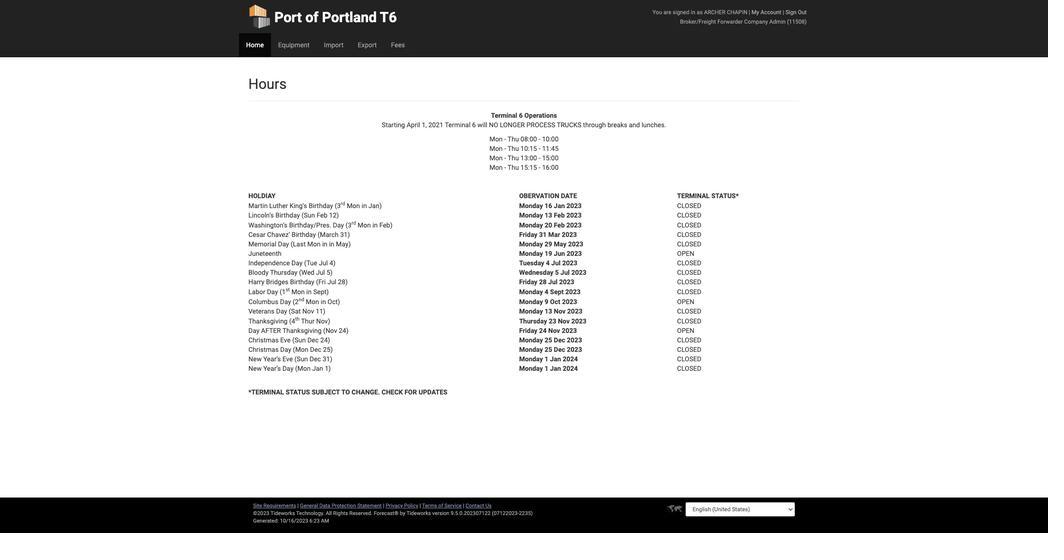 Task type: locate. For each thing, give the bounding box(es) containing it.
jan for new year's eve (sun dec 31)
[[551, 356, 562, 363]]

24) right (nov
[[339, 327, 349, 335]]

0 vertical spatial friday
[[520, 231, 538, 239]]

1 horizontal spatial rd
[[352, 220, 356, 226]]

feb down monday 16 jan 2023
[[554, 212, 565, 219]]

terminal right '2021'
[[445, 121, 471, 129]]

birthday down (wed
[[290, 278, 315, 286]]

mon inside washington's birthday/pres. day (3 rd mon in feb)
[[358, 221, 371, 229]]

closed for new year's day (mon jan 1)
[[678, 365, 702, 373]]

monday for veterans day (sat nov 11)
[[520, 308, 543, 315]]

4 monday from the top
[[520, 241, 543, 248]]

28
[[540, 278, 547, 286]]

1 horizontal spatial terminal
[[491, 112, 518, 119]]

monday for columbus day (2
[[520, 298, 543, 306]]

jul
[[319, 260, 328, 267], [552, 260, 561, 267], [316, 269, 325, 277], [561, 269, 570, 277], [328, 278, 337, 286], [549, 278, 558, 286]]

monday 25 dec 2023 for christmas day (mon dec 25)
[[520, 346, 583, 354]]

(3 inside martin luther king's birthday (3 rd mon in jan)
[[335, 202, 341, 210]]

holdiay
[[249, 192, 276, 200]]

13 down 16
[[545, 212, 553, 219]]

nov up thur at the bottom
[[303, 308, 314, 315]]

(4
[[289, 318, 295, 325]]

requirements
[[264, 503, 296, 510]]

1 horizontal spatial 31)
[[340, 231, 350, 239]]

24) for day after thanksgiving (nov 24)
[[339, 327, 349, 335]]

1 new from the top
[[249, 356, 262, 363]]

(3 up the 12)
[[335, 202, 341, 210]]

1 horizontal spatial (3
[[346, 221, 352, 229]]

1 vertical spatial eve
[[283, 356, 293, 363]]

10 closed from the top
[[678, 308, 702, 315]]

(3 up may)
[[346, 221, 352, 229]]

open for monday 9 oct 2023
[[678, 298, 695, 306]]

2 vertical spatial (sun
[[295, 356, 308, 363]]

2 25 from the top
[[545, 346, 553, 354]]

9.5.0.202307122
[[451, 511, 491, 517]]

5
[[556, 269, 559, 277]]

25
[[545, 337, 553, 344], [545, 346, 553, 354]]

statement
[[358, 503, 382, 510]]

- left the 13:00
[[505, 154, 507, 162]]

2 friday from the top
[[520, 278, 538, 286]]

1 vertical spatial 25
[[545, 346, 553, 354]]

rd
[[341, 201, 345, 207], [352, 220, 356, 226]]

cesar chavez' birthday (march 31)
[[249, 231, 350, 239]]

3 open from the top
[[678, 327, 695, 335]]

lincoln's birthday (sun feb 12)
[[249, 212, 339, 219]]

1 vertical spatial 2024
[[563, 365, 578, 373]]

closed for lincoln's birthday (sun feb 12)
[[678, 212, 702, 219]]

of right port
[[306, 9, 319, 26]]

0 horizontal spatial of
[[306, 9, 319, 26]]

10 monday from the top
[[520, 346, 543, 354]]

8 closed from the top
[[678, 278, 702, 286]]

-
[[505, 135, 507, 143], [539, 135, 541, 143], [505, 145, 507, 152], [539, 145, 541, 152], [505, 154, 507, 162], [539, 154, 541, 162], [505, 164, 507, 171], [539, 164, 541, 171]]

year's up new year's day (mon jan 1)
[[263, 356, 281, 363]]

thu left 10:15
[[508, 145, 519, 152]]

open for friday 24 nov 2023
[[678, 327, 695, 335]]

jun
[[554, 250, 565, 258]]

are
[[664, 9, 672, 16]]

site
[[253, 503, 262, 510]]

1 vertical spatial year's
[[263, 365, 281, 373]]

day for (sat
[[276, 308, 287, 315]]

1 vertical spatial thanksgiving
[[283, 327, 322, 335]]

day down the 12)
[[333, 221, 344, 229]]

0 vertical spatial 4
[[546, 260, 550, 267]]

updates
[[419, 389, 448, 396]]

friday down wednesday
[[520, 278, 538, 286]]

4 thu from the top
[[508, 164, 519, 171]]

day down chavez'
[[278, 241, 289, 248]]

rd inside martin luther king's birthday (3 rd mon in jan)
[[341, 201, 345, 207]]

3 monday from the top
[[520, 221, 543, 229]]

terminal up longer on the top of page
[[491, 112, 518, 119]]

2 open from the top
[[678, 298, 695, 306]]

0 vertical spatial 13
[[545, 212, 553, 219]]

0 vertical spatial 24)
[[339, 327, 349, 335]]

forecast®
[[374, 511, 399, 517]]

13:00
[[521, 154, 537, 162]]

12)
[[329, 212, 339, 219]]

25 for christmas eve (sun dec 24)
[[545, 337, 553, 344]]

st
[[286, 287, 290, 293]]

0 vertical spatial rd
[[341, 201, 345, 207]]

1 vertical spatial 1
[[545, 365, 549, 373]]

2024
[[563, 356, 578, 363], [563, 365, 578, 373]]

13 closed from the top
[[678, 346, 702, 354]]

2 vertical spatial friday
[[520, 327, 538, 335]]

eve up new year's day (mon jan 1)
[[283, 356, 293, 363]]

0 vertical spatial (sun
[[302, 212, 315, 219]]

rd left feb)
[[352, 220, 356, 226]]

thursday up bridges
[[270, 269, 298, 277]]

1 vertical spatial christmas
[[249, 346, 279, 354]]

birthday
[[309, 202, 333, 210], [276, 212, 300, 219], [292, 231, 316, 239], [290, 278, 315, 286]]

broker/freight
[[681, 18, 717, 25]]

| left general
[[298, 503, 299, 510]]

jan
[[554, 202, 565, 210], [551, 356, 562, 363], [313, 365, 323, 373], [551, 365, 562, 373]]

christmas for christmas eve (sun dec 24)
[[249, 337, 279, 344]]

day for (last
[[278, 241, 289, 248]]

data
[[320, 503, 331, 510]]

feb up washington's birthday/pres. day (3 rd mon in feb)
[[317, 212, 328, 219]]

new up *terminal
[[249, 365, 262, 373]]

0 vertical spatial new
[[249, 356, 262, 363]]

in inside washington's birthday/pres. day (3 rd mon in feb)
[[373, 221, 378, 229]]

8 monday from the top
[[520, 308, 543, 315]]

through
[[584, 121, 606, 129]]

christmas eve (sun dec 24)
[[249, 337, 330, 344]]

2 closed from the top
[[678, 212, 702, 219]]

terms
[[422, 503, 437, 510]]

(3 inside washington's birthday/pres. day (3 rd mon in feb)
[[346, 221, 352, 229]]

feb)
[[380, 221, 393, 229]]

15 closed from the top
[[678, 365, 702, 373]]

tuesday 4 jul 2023
[[520, 260, 578, 267]]

washington's birthday/pres. day (3 rd mon in feb)
[[249, 220, 393, 229]]

change.
[[352, 389, 380, 396]]

0 vertical spatial 6
[[519, 112, 523, 119]]

6 up longer on the top of page
[[519, 112, 523, 119]]

7 closed from the top
[[678, 269, 702, 277]]

2 vertical spatial open
[[678, 327, 695, 335]]

2 1 from the top
[[545, 365, 549, 373]]

site requirements link
[[253, 503, 296, 510]]

company
[[745, 18, 769, 25]]

mon inside columbus day (2 nd mon in oct)
[[306, 298, 319, 306]]

monday for christmas day (mon dec 25)
[[520, 346, 543, 354]]

1 vertical spatial 13
[[545, 308, 553, 315]]

2 monday 1 jan 2024 from the top
[[520, 365, 578, 373]]

1 thu from the top
[[508, 135, 519, 143]]

2023 for memorial day (last mon in in may)
[[569, 241, 584, 248]]

day for (tue
[[292, 260, 303, 267]]

starting
[[382, 121, 405, 129]]

feb
[[317, 212, 328, 219], [554, 212, 565, 219], [554, 221, 565, 229]]

1 vertical spatial 31)
[[323, 356, 333, 363]]

- left 15:00
[[539, 154, 541, 162]]

31) up 1)
[[323, 356, 333, 363]]

of up version
[[439, 503, 444, 510]]

eve up christmas day (mon dec 25)
[[280, 337, 291, 344]]

breaks
[[608, 121, 628, 129]]

24) up 25)
[[321, 337, 330, 344]]

2023 for independence day (tue jul 4)
[[563, 260, 578, 267]]

day up bloody thursday (wed jul 5)
[[292, 260, 303, 267]]

15:00
[[543, 154, 559, 162]]

23
[[549, 318, 557, 325]]

1 vertical spatial new
[[249, 365, 262, 373]]

1 monday 1 jan 2024 from the top
[[520, 356, 578, 363]]

6 closed from the top
[[678, 260, 702, 267]]

- left 15:15
[[505, 164, 507, 171]]

day for (2
[[280, 298, 291, 306]]

friday
[[520, 231, 538, 239], [520, 278, 538, 286], [520, 327, 538, 335]]

- left 10:15
[[505, 145, 507, 152]]

contact us link
[[466, 503, 492, 510]]

2 year's from the top
[[263, 365, 281, 373]]

(sun down day after thanksgiving (nov 24)
[[293, 337, 306, 344]]

4 down 19
[[546, 260, 550, 267]]

1 vertical spatial terminal
[[445, 121, 471, 129]]

0 vertical spatial christmas
[[249, 337, 279, 344]]

2023 for juneteenth
[[567, 250, 582, 258]]

5 closed from the top
[[678, 241, 702, 248]]

status
[[286, 389, 310, 396]]

0 vertical spatial open
[[678, 250, 695, 258]]

0 vertical spatial (3
[[335, 202, 341, 210]]

day up thanksgiving (4 th thur nov)
[[276, 308, 287, 315]]

1 open from the top
[[678, 250, 695, 258]]

1 vertical spatial of
[[439, 503, 444, 510]]

in inside martin luther king's birthday (3 rd mon in jan)
[[362, 202, 367, 210]]

date
[[561, 192, 578, 200]]

1 vertical spatial open
[[678, 298, 695, 306]]

port
[[275, 9, 302, 26]]

day left (1
[[267, 288, 278, 296]]

birthday down luther
[[276, 212, 300, 219]]

admin
[[770, 18, 786, 25]]

1 2024 from the top
[[563, 356, 578, 363]]

martin
[[249, 202, 268, 210]]

2 13 from the top
[[545, 308, 553, 315]]

3 friday from the top
[[520, 327, 538, 335]]

monday 25 dec 2023 for christmas eve (sun dec 24)
[[520, 337, 583, 344]]

11 monday from the top
[[520, 356, 543, 363]]

rd up washington's birthday/pres. day (3 rd mon in feb)
[[341, 201, 345, 207]]

new for new year's eve (sun dec 31)
[[249, 356, 262, 363]]

4 down the friday 28 jul 2023
[[545, 288, 549, 296]]

(07122023-
[[492, 511, 519, 517]]

nov right 23
[[558, 318, 570, 325]]

monday for martin luther king's birthday (3
[[520, 202, 543, 210]]

2023 for bloody thursday (wed jul 5)
[[572, 269, 587, 277]]

1 1 from the top
[[545, 356, 549, 363]]

15:15
[[521, 164, 537, 171]]

2023 for cesar chavez' birthday (march 31)
[[562, 231, 577, 239]]

0 vertical spatial 25
[[545, 337, 553, 344]]

mon
[[490, 135, 503, 143], [490, 145, 503, 152], [490, 154, 503, 162], [490, 164, 503, 171], [347, 202, 360, 210], [358, 221, 371, 229], [308, 241, 321, 248], [292, 288, 305, 296], [306, 298, 319, 306]]

12 closed from the top
[[678, 337, 702, 344]]

jan for new year's day (mon jan 1)
[[551, 365, 562, 373]]

as
[[697, 9, 703, 16]]

| left my
[[749, 9, 751, 16]]

thu left 15:15
[[508, 164, 519, 171]]

bloody thursday (wed jul 5)
[[249, 269, 333, 277]]

1 vertical spatial (3
[[346, 221, 352, 229]]

13
[[545, 212, 553, 219], [545, 308, 553, 315]]

1 horizontal spatial 24)
[[339, 327, 349, 335]]

0 vertical spatial year's
[[263, 356, 281, 363]]

may
[[554, 241, 567, 248]]

(sun up birthday/pres.
[[302, 212, 315, 219]]

obervation
[[520, 192, 560, 200]]

0 horizontal spatial thursday
[[270, 269, 298, 277]]

monday for labor day (1
[[520, 288, 543, 296]]

christmas for christmas day (mon dec 25)
[[249, 346, 279, 354]]

1 friday from the top
[[520, 231, 538, 239]]

day down christmas eve (sun dec 24)
[[280, 346, 292, 354]]

feb right '20'
[[554, 221, 565, 229]]

(sun for eve
[[293, 337, 306, 344]]

friday 28 jul 2023
[[520, 278, 575, 286]]

1 25 from the top
[[545, 337, 553, 344]]

christmas day (mon dec 25)
[[249, 346, 333, 354]]

jul up 5
[[552, 260, 561, 267]]

thanksgiving (4 th thur nov)
[[249, 316, 330, 325]]

0 vertical spatial of
[[306, 9, 319, 26]]

trucks
[[557, 121, 582, 129]]

april
[[407, 121, 420, 129]]

- left 16:00
[[539, 164, 541, 171]]

nov down 'thursday 23 nov 2023'
[[549, 327, 561, 335]]

(tue
[[304, 260, 318, 267]]

2 christmas from the top
[[249, 346, 279, 354]]

1 monday 25 dec 2023 from the top
[[520, 337, 583, 344]]

0 horizontal spatial terminal
[[445, 121, 471, 129]]

1 horizontal spatial thursday
[[520, 318, 548, 325]]

1 vertical spatial friday
[[520, 278, 538, 286]]

1 monday from the top
[[520, 202, 543, 210]]

1 christmas from the top
[[249, 337, 279, 344]]

day for (mon
[[280, 346, 292, 354]]

monday 20 feb 2023
[[520, 221, 582, 229]]

new down after
[[249, 356, 262, 363]]

nov for monday
[[554, 308, 566, 315]]

memorial
[[249, 241, 277, 248]]

christmas
[[249, 337, 279, 344], [249, 346, 279, 354]]

cesar
[[249, 231, 266, 239]]

and
[[629, 121, 640, 129]]

(mon up new year's eve (sun dec 31)
[[293, 346, 309, 354]]

new
[[249, 356, 262, 363], [249, 365, 262, 373]]

day up veterans day (sat nov 11)
[[280, 298, 291, 306]]

account
[[761, 9, 782, 16]]

monday 1 jan 2024
[[520, 356, 578, 363], [520, 365, 578, 373]]

forwarder
[[718, 18, 743, 25]]

14 closed from the top
[[678, 356, 702, 363]]

2023 for christmas day (mon dec 25)
[[567, 346, 583, 354]]

closed for harry bridges birthday (fri jul 28)
[[678, 278, 702, 286]]

day for (1
[[267, 288, 278, 296]]

1 13 from the top
[[545, 212, 553, 219]]

0 vertical spatial eve
[[280, 337, 291, 344]]

monday 1 jan 2024 for new year's day (mon jan 1)
[[520, 365, 578, 373]]

day inside columbus day (2 nd mon in oct)
[[280, 298, 291, 306]]

(sun down christmas day (mon dec 25)
[[295, 356, 308, 363]]

chavez'
[[267, 231, 290, 239]]

1 vertical spatial 6
[[473, 121, 476, 129]]

0 vertical spatial monday 25 dec 2023
[[520, 337, 583, 344]]

1 vertical spatial 24)
[[321, 337, 330, 344]]

(2
[[293, 298, 299, 306]]

2023 for christmas eve (sun dec 24)
[[567, 337, 583, 344]]

2 monday from the top
[[520, 212, 543, 219]]

31) up may)
[[340, 231, 350, 239]]

labor day (1 st mon in sept)
[[249, 287, 329, 296]]

thanksgiving down thur at the bottom
[[283, 327, 322, 335]]

25 for christmas day (mon dec 25)
[[545, 346, 553, 354]]

th
[[295, 316, 300, 323]]

2 monday 25 dec 2023 from the top
[[520, 346, 583, 354]]

12 monday from the top
[[520, 365, 543, 373]]

jul left 5)
[[316, 269, 325, 277]]

2 2024 from the top
[[563, 365, 578, 373]]

thu down longer on the top of page
[[508, 135, 519, 143]]

closed for bloody thursday (wed jul 5)
[[678, 269, 702, 277]]

6 monday from the top
[[520, 288, 543, 296]]

9 monday from the top
[[520, 337, 543, 344]]

check
[[382, 389, 403, 396]]

4 closed from the top
[[678, 231, 702, 239]]

1 vertical spatial monday 1 jan 2024
[[520, 365, 578, 373]]

in inside you are signed in as archer chapin | my account | sign out broker/freight forwarder company admin (11508)
[[691, 9, 696, 16]]

2023 for thanksgiving (4
[[572, 318, 587, 325]]

2 new from the top
[[249, 365, 262, 373]]

rights
[[333, 511, 348, 517]]

day inside washington's birthday/pres. day (3 rd mon in feb)
[[333, 221, 344, 229]]

0 vertical spatial 2024
[[563, 356, 578, 363]]

(mon down new year's eve (sun dec 31)
[[295, 365, 311, 373]]

thanksgiving up after
[[249, 318, 288, 325]]

13 down monday 9 oct 2023
[[545, 308, 553, 315]]

1 horizontal spatial of
[[439, 503, 444, 510]]

thursday up 24
[[520, 318, 548, 325]]

7 monday from the top
[[520, 298, 543, 306]]

martin luther king's birthday (3 rd mon in jan)
[[249, 201, 382, 210]]

1 for 31)
[[545, 356, 549, 363]]

friday left 24
[[520, 327, 538, 335]]

year's down new year's eve (sun dec 31)
[[263, 365, 281, 373]]

(sun
[[302, 212, 315, 219], [293, 337, 306, 344], [295, 356, 308, 363]]

0 vertical spatial 1
[[545, 356, 549, 363]]

0 vertical spatial thanksgiving
[[249, 318, 288, 325]]

24) for christmas eve (sun dec 24)
[[321, 337, 330, 344]]

monday for new year's day (mon jan 1)
[[520, 365, 543, 373]]

1 vertical spatial monday 25 dec 2023
[[520, 346, 583, 354]]

0 vertical spatial monday 1 jan 2024
[[520, 356, 578, 363]]

5 monday from the top
[[520, 250, 543, 258]]

1 for 1)
[[545, 365, 549, 373]]

1 vertical spatial rd
[[352, 220, 356, 226]]

0 vertical spatial 31)
[[340, 231, 350, 239]]

birthday up the 12)
[[309, 202, 333, 210]]

0 horizontal spatial rd
[[341, 201, 345, 207]]

wednesday 5 jul 2023
[[520, 269, 587, 277]]

0 horizontal spatial 24)
[[321, 337, 330, 344]]

friday left '31'
[[520, 231, 538, 239]]

6 left "will"
[[473, 121, 476, 129]]

0 horizontal spatial (3
[[335, 202, 341, 210]]

1 vertical spatial 4
[[545, 288, 549, 296]]

| left the sign
[[783, 9, 785, 16]]

day inside labor day (1 st mon in sept)
[[267, 288, 278, 296]]

thu left the 13:00
[[508, 154, 519, 162]]

1 horizontal spatial 6
[[519, 112, 523, 119]]

nov down oct
[[554, 308, 566, 315]]

1
[[545, 356, 549, 363], [545, 365, 549, 373]]

1 vertical spatial (sun
[[293, 337, 306, 344]]

operations
[[525, 112, 558, 119]]

monday 13 nov 2023
[[520, 308, 585, 315]]

1 year's from the top
[[263, 356, 281, 363]]

jul left 4)
[[319, 260, 328, 267]]

thursday
[[270, 269, 298, 277], [520, 318, 548, 325]]

will
[[478, 121, 488, 129]]



Task type: vqa. For each thing, say whether or not it's contained in the screenshot.


Task type: describe. For each thing, give the bounding box(es) containing it.
day left after
[[249, 327, 260, 335]]

in inside columbus day (2 nd mon in oct)
[[321, 298, 326, 306]]

bloody
[[249, 269, 269, 277]]

veterans
[[249, 308, 275, 315]]

t6
[[380, 9, 397, 26]]

mar
[[549, 231, 561, 239]]

closed for independence day (tue jul 4)
[[678, 260, 702, 267]]

sign out link
[[786, 9, 807, 16]]

import
[[324, 41, 344, 49]]

nov for thursday
[[558, 318, 570, 325]]

may)
[[336, 241, 351, 248]]

2021
[[429, 121, 444, 129]]

| up tideworks
[[420, 503, 421, 510]]

generated:
[[253, 519, 279, 525]]

1 vertical spatial thursday
[[520, 318, 548, 325]]

2023 for day after thanksgiving (nov 24)
[[562, 327, 577, 335]]

monday for washington's birthday/pres. day (3
[[520, 221, 543, 229]]

import button
[[317, 33, 351, 57]]

friday for friday 24 nov 2023
[[520, 327, 538, 335]]

closed for christmas eve (sun dec 24)
[[678, 337, 702, 344]]

longer
[[500, 121, 525, 129]]

2023 for martin luther king's birthday (3
[[567, 202, 582, 210]]

obervation date
[[520, 192, 578, 200]]

birthday up memorial day (last mon in in may)
[[292, 231, 316, 239]]

birthday inside martin luther king's birthday (3 rd mon in jan)
[[309, 202, 333, 210]]

2023 for harry bridges birthday (fri jul 28)
[[560, 278, 575, 286]]

3 closed from the top
[[678, 221, 702, 229]]

port of portland t6 link
[[249, 0, 397, 33]]

1)
[[325, 365, 331, 373]]

29
[[545, 241, 553, 248]]

jul down wednesday 5 jul 2023
[[549, 278, 558, 286]]

| up forecast®
[[383, 503, 385, 510]]

year's for day
[[263, 365, 281, 373]]

birthday/pres.
[[289, 221, 332, 229]]

monday 19 jun 2023
[[520, 250, 582, 258]]

memorial day (last mon in in may)
[[249, 241, 351, 248]]

| up 9.5.0.202307122
[[463, 503, 465, 510]]

4 for tuesday
[[546, 260, 550, 267]]

monday for juneteenth
[[520, 250, 543, 258]]

0 vertical spatial terminal
[[491, 112, 518, 119]]

day down new year's eve (sun dec 31)
[[283, 365, 294, 373]]

2023 for veterans day (sat nov 11)
[[568, 308, 583, 315]]

monday 16 jan 2023
[[520, 202, 582, 210]]

general data protection statement link
[[300, 503, 382, 510]]

harry bridges birthday (fri jul 28)
[[249, 278, 348, 286]]

monday 1 jan 2024 for new year's eve (sun dec 31)
[[520, 356, 578, 363]]

6:23
[[310, 519, 320, 525]]

4)
[[330, 260, 336, 267]]

signed
[[673, 9, 690, 16]]

0 vertical spatial thursday
[[270, 269, 298, 277]]

0 horizontal spatial 6
[[473, 121, 476, 129]]

archer
[[705, 9, 726, 16]]

friday 24 nov 2023
[[520, 327, 577, 335]]

20
[[545, 221, 553, 229]]

(sun for birthday
[[302, 212, 315, 219]]

export
[[358, 41, 377, 49]]

new for new year's day (mon jan 1)
[[249, 365, 262, 373]]

labor
[[249, 288, 266, 296]]

independence day (tue jul 4)
[[249, 260, 336, 267]]

mon inside martin luther king's birthday (3 rd mon in jan)
[[347, 202, 360, 210]]

fees
[[391, 41, 405, 49]]

new year's eve (sun dec 31)
[[249, 356, 333, 363]]

monday for new year's eve (sun dec 31)
[[520, 356, 543, 363]]

2023 for columbus day (2
[[562, 298, 578, 306]]

friday 31 mar 2023
[[520, 231, 577, 239]]

export button
[[351, 33, 384, 57]]

closed for cesar chavez' birthday (march 31)
[[678, 231, 702, 239]]

site requirements | general data protection statement | privacy policy | terms of service | contact us ©2023 tideworks technology. all rights reserved. forecast® by tideworks version 9.5.0.202307122 (07122023-2235) generated: 10/16/2023 6:23 am
[[253, 503, 533, 525]]

mon inside labor day (1 st mon in sept)
[[292, 288, 305, 296]]

closed for christmas day (mon dec 25)
[[678, 346, 702, 354]]

1 closed from the top
[[678, 202, 702, 210]]

process
[[527, 121, 556, 129]]

harry
[[249, 278, 265, 286]]

port of portland t6
[[275, 9, 397, 26]]

equipment button
[[271, 33, 317, 57]]

25)
[[323, 346, 333, 354]]

2 thu from the top
[[508, 145, 519, 152]]

open for monday 19 jun 2023
[[678, 250, 695, 258]]

service
[[445, 503, 462, 510]]

monday 13 feb 2023
[[520, 212, 582, 219]]

bridges
[[266, 278, 289, 286]]

feb for monday 20 feb 2023
[[554, 221, 565, 229]]

jul right 5
[[561, 269, 570, 277]]

friday for friday 31 mar 2023
[[520, 231, 538, 239]]

portland
[[322, 9, 377, 26]]

monday for christmas eve (sun dec 24)
[[520, 337, 543, 344]]

(11508)
[[788, 18, 807, 25]]

1 vertical spatial (mon
[[295, 365, 311, 373]]

rd inside washington's birthday/pres. day (3 rd mon in feb)
[[352, 220, 356, 226]]

10:15
[[521, 145, 537, 152]]

thanksgiving inside thanksgiving (4 th thur nov)
[[249, 318, 288, 325]]

2023 for labor day (1
[[566, 288, 581, 296]]

nd
[[299, 297, 304, 303]]

veterans day (sat nov 11)
[[249, 308, 326, 315]]

2023 for lincoln's birthday (sun feb 12)
[[567, 212, 582, 219]]

terminal 6 operations starting april 1, 2021 terminal 6 will no longer process trucks through breaks and lunches.
[[382, 112, 667, 129]]

0 vertical spatial (mon
[[293, 346, 309, 354]]

oct)
[[328, 298, 340, 306]]

10:00
[[543, 135, 559, 143]]

wednesday
[[520, 269, 554, 277]]

9 closed from the top
[[678, 288, 702, 296]]

monday for memorial day (last mon in in may)
[[520, 241, 543, 248]]

day after thanksgiving (nov 24)
[[249, 327, 349, 335]]

of inside site requirements | general data protection statement | privacy policy | terms of service | contact us ©2023 tideworks technology. all rights reserved. forecast® by tideworks version 9.5.0.202307122 (07122023-2235) generated: 10/16/2023 6:23 am
[[439, 503, 444, 510]]

friday for friday 28 jul 2023
[[520, 278, 538, 286]]

luther
[[269, 202, 288, 210]]

3 thu from the top
[[508, 154, 519, 162]]

- left 11:45
[[539, 145, 541, 152]]

columbus day (2 nd mon in oct)
[[249, 297, 340, 306]]

0 horizontal spatial 31)
[[323, 356, 333, 363]]

31
[[540, 231, 547, 239]]

you
[[653, 9, 663, 16]]

11:45
[[543, 145, 559, 152]]

2023 for washington's birthday/pres. day (3
[[567, 221, 582, 229]]

out
[[799, 9, 807, 16]]

2024 for new year's day (mon jan 1)
[[563, 365, 578, 373]]

11 closed from the top
[[678, 318, 702, 325]]

oct
[[551, 298, 561, 306]]

contact
[[466, 503, 485, 510]]

in inside labor day (1 st mon in sept)
[[307, 288, 312, 296]]

13 for nov
[[545, 308, 553, 315]]

(march
[[318, 231, 339, 239]]

- down longer on the top of page
[[505, 135, 507, 143]]

hours
[[249, 76, 287, 92]]

13 for feb
[[545, 212, 553, 219]]

closed for memorial day (last mon in in may)
[[678, 241, 702, 248]]

monday for lincoln's birthday (sun feb 12)
[[520, 212, 543, 219]]

closed for new year's eve (sun dec 31)
[[678, 356, 702, 363]]

monday 9 oct 2023
[[520, 298, 578, 306]]

feb for monday 13 feb 2023
[[554, 212, 565, 219]]

(nov
[[323, 327, 337, 335]]

year's for eve
[[263, 356, 281, 363]]

new year's day (mon jan 1)
[[249, 365, 331, 373]]

version
[[433, 511, 450, 517]]

- left 10:00
[[539, 135, 541, 143]]

jan for martin luther king's birthday (3
[[554, 202, 565, 210]]

jul down 5)
[[328, 278, 337, 286]]

home
[[246, 41, 264, 49]]

jan)
[[369, 202, 382, 210]]

11)
[[316, 308, 326, 315]]

nov for friday
[[549, 327, 561, 335]]

4 for monday
[[545, 288, 549, 296]]

2024 for new year's eve (sun dec 31)
[[563, 356, 578, 363]]

king's
[[290, 202, 307, 210]]

monday 29 may 2023
[[520, 241, 584, 248]]

closed for veterans day (sat nov 11)
[[678, 308, 702, 315]]

lunches.
[[642, 121, 667, 129]]

fees button
[[384, 33, 412, 57]]

policy
[[404, 503, 419, 510]]

(sat
[[289, 308, 301, 315]]

privacy policy link
[[386, 503, 419, 510]]

24
[[540, 327, 547, 335]]



